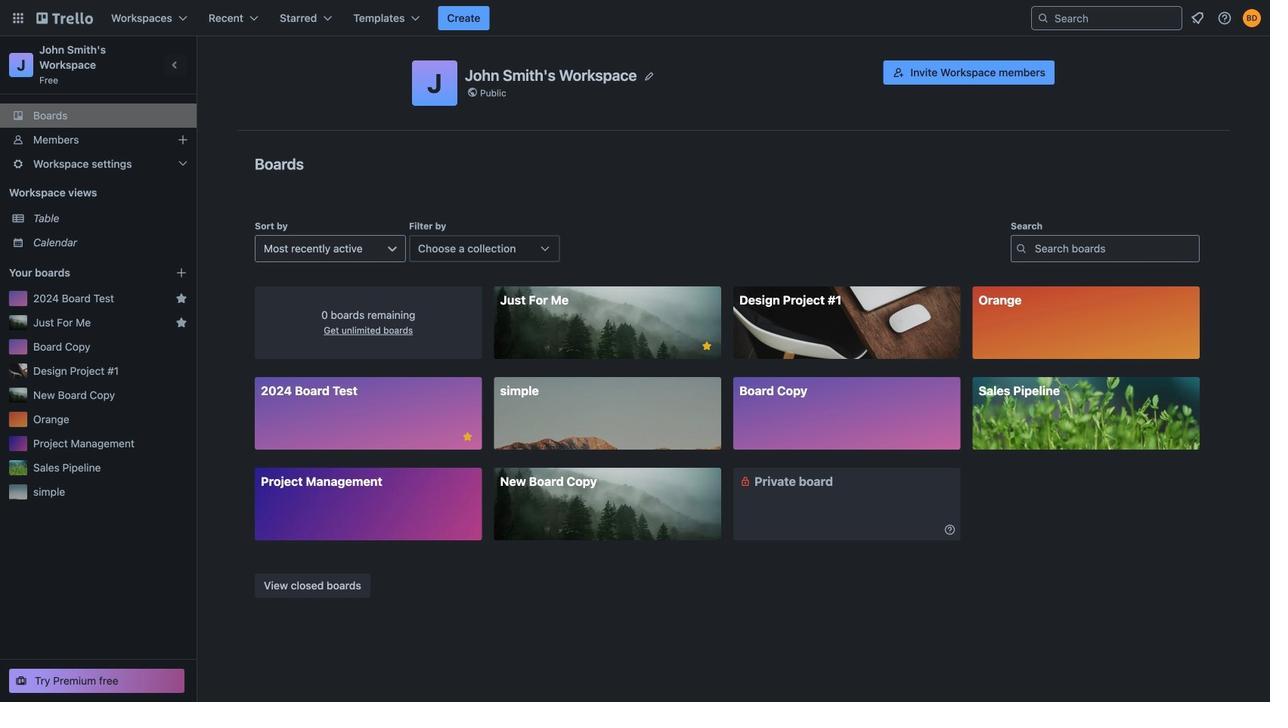 Task type: locate. For each thing, give the bounding box(es) containing it.
1 vertical spatial starred icon image
[[175, 317, 188, 329]]

click to unstar this board. it will be removed from your starred list. image
[[700, 340, 714, 353], [461, 430, 474, 444]]

starred icon image
[[175, 293, 188, 305], [175, 317, 188, 329]]

0 notifications image
[[1189, 9, 1207, 27]]

0 horizontal spatial click to unstar this board. it will be removed from your starred list. image
[[461, 430, 474, 444]]

back to home image
[[36, 6, 93, 30]]

Search field
[[1050, 8, 1182, 29]]

0 vertical spatial click to unstar this board. it will be removed from your starred list. image
[[700, 340, 714, 353]]

0 vertical spatial starred icon image
[[175, 293, 188, 305]]

primary element
[[0, 0, 1270, 36]]

sm image
[[738, 474, 753, 489]]

search image
[[1037, 12, 1050, 24]]

your boards with 9 items element
[[9, 264, 153, 282]]



Task type: vqa. For each thing, say whether or not it's contained in the screenshot.
Your boards with 9 items element
yes



Task type: describe. For each thing, give the bounding box(es) containing it.
workspace navigation collapse icon image
[[165, 54, 186, 76]]

sm image
[[943, 523, 958, 538]]

1 starred icon image from the top
[[175, 293, 188, 305]]

1 horizontal spatial click to unstar this board. it will be removed from your starred list. image
[[700, 340, 714, 353]]

open information menu image
[[1217, 11, 1233, 26]]

1 vertical spatial click to unstar this board. it will be removed from your starred list. image
[[461, 430, 474, 444]]

barb dwyer (barbdwyer3) image
[[1243, 9, 1261, 27]]

Search boards text field
[[1011, 235, 1200, 262]]

add board image
[[175, 267, 188, 279]]

2 starred icon image from the top
[[175, 317, 188, 329]]



